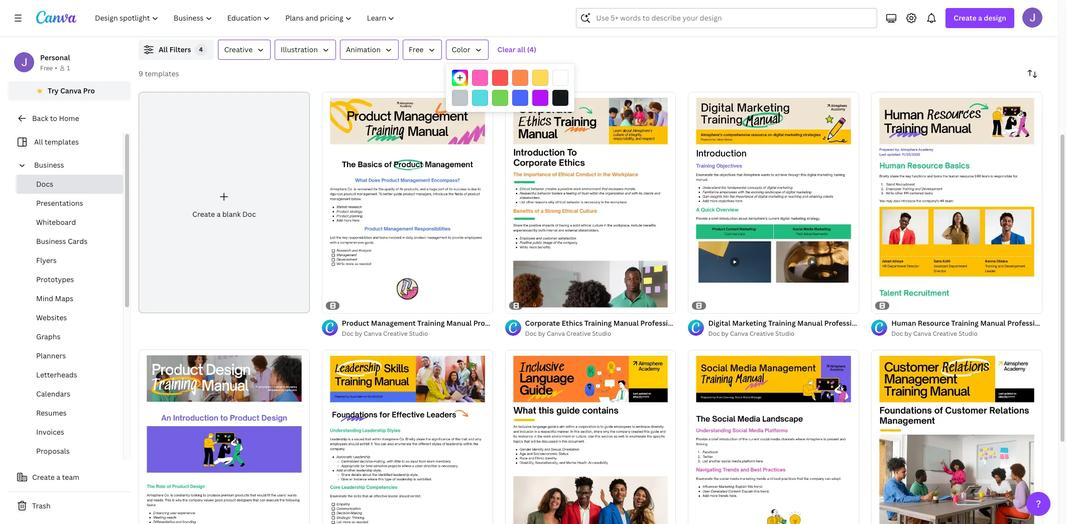 Task type: describe. For each thing, give the bounding box(es) containing it.
try
[[48, 86, 59, 95]]

templates for 9 templates
[[145, 69, 179, 78]]

all for all filters
[[159, 45, 168, 54]]

presentations link
[[16, 194, 123, 213]]

illustration button
[[275, 40, 336, 60]]

proposals
[[36, 447, 70, 456]]

creative inside button
[[224, 45, 253, 54]]

docs
[[36, 179, 53, 189]]

doc for corporate ethics training manual professional doc in yellow orange green playful professional style image
[[525, 330, 537, 338]]

create a team
[[32, 473, 79, 482]]

blank
[[222, 210, 241, 219]]

creative for corporate ethics training manual professional doc in yellow orange green playful professional style image
[[567, 330, 591, 338]]

color button
[[446, 40, 489, 60]]

free for free •
[[40, 64, 53, 72]]

letterheads
[[36, 370, 77, 380]]

doc by canva creative studio link for leadership skills training manual professional doc in yellow green purple playful professional style image
[[342, 329, 493, 339]]

clear all (4) button
[[493, 40, 542, 60]]

flyers link
[[16, 251, 123, 270]]

creative for "human resource training manual professional doc in beige yellow pink playful professional style" image
[[933, 330, 958, 338]]

graphs
[[36, 332, 61, 342]]

by for doc by canva creative studio link associated with social media management training manual professional doc in yellow purple blue playful professional style image
[[722, 330, 729, 338]]

invoices link
[[16, 423, 123, 442]]

#fed958 image
[[533, 70, 549, 86]]

clear all (4)
[[498, 45, 537, 54]]

social media management training manual professional doc in yellow purple blue playful professional style image
[[689, 350, 860, 525]]

pro
[[83, 86, 95, 95]]

customer relations management training manual professional doc in yellow black white playful professional style image
[[872, 350, 1043, 525]]

create a blank doc link
[[139, 92, 310, 314]]

business link
[[30, 156, 117, 175]]

canva for corporate ethics training manual professional doc in yellow orange green playful professional style image
[[547, 330, 565, 338]]

1
[[67, 64, 70, 72]]

free button
[[403, 40, 442, 60]]

canva inside button
[[60, 86, 82, 95]]

cards
[[68, 237, 88, 246]]

doc by canva creative studio for leadership skills training manual professional doc in yellow green purple playful professional style image doc by canva creative studio link
[[342, 330, 428, 338]]

4
[[199, 45, 203, 54]]

4 filter options selected element
[[195, 44, 207, 56]]

doc for "human resource training manual professional doc in beige yellow pink playful professional style" image
[[892, 330, 904, 338]]

presentations
[[36, 198, 83, 208]]

digital marketing training manual professional doc in green purple yellow playful professional style image
[[689, 92, 860, 314]]

create for create a team
[[32, 473, 55, 482]]

human resource training manual professional doc in beige yellow pink playful professional style image
[[872, 92, 1043, 314]]

doc by canva creative studio link for inclusive language guide professional doc in orange yellow purple playful professional style "image" at the bottom of page
[[525, 329, 677, 339]]

#c1c6cb image
[[452, 90, 468, 106]]

resumes link
[[16, 404, 123, 423]]

prototypes
[[36, 275, 74, 284]]

canva for "human resource training manual professional doc in beige yellow pink playful professional style" image
[[914, 330, 932, 338]]

filters
[[170, 45, 191, 54]]

doc for digital marketing training manual professional doc in green purple yellow playful professional style image
[[709, 330, 720, 338]]

top level navigation element
[[88, 8, 404, 28]]

business for business cards
[[36, 237, 66, 246]]

create for create a design
[[954, 13, 977, 23]]

by for doc by canva creative studio link associated with inclusive language guide professional doc in orange yellow purple playful professional style "image" at the bottom of page
[[539, 330, 546, 338]]

personal
[[40, 53, 70, 62]]

inclusive language guide professional doc in orange yellow purple playful professional style image
[[505, 350, 677, 525]]

product design training manual professional doc in purple green orange playful professional style image
[[139, 350, 310, 525]]

doc by canva creative studio link for customer relations management training manual professional doc in yellow black white playful professional style image
[[892, 329, 1043, 339]]

9
[[139, 69, 143, 78]]

corporate ethics training manual professional doc in yellow orange green playful professional style image
[[505, 92, 677, 314]]

all for all templates
[[34, 137, 43, 147]]

maps
[[55, 294, 73, 304]]

to
[[50, 114, 57, 123]]

business for business
[[34, 160, 64, 170]]

a for design
[[979, 13, 983, 23]]

animation button
[[340, 40, 399, 60]]

trash link
[[8, 496, 131, 517]]

team
[[62, 473, 79, 482]]

leadership skills training manual professional doc in yellow green purple playful professional style image
[[322, 350, 493, 525]]

letterheads link
[[16, 366, 123, 385]]

jacob simon image
[[1023, 8, 1043, 28]]

business cards
[[36, 237, 88, 246]]

websites link
[[16, 309, 123, 328]]

mind maps
[[36, 294, 73, 304]]

whiteboard link
[[16, 213, 123, 232]]

back to home link
[[8, 109, 131, 129]]

graphs link
[[16, 328, 123, 347]]

resumes
[[36, 409, 67, 418]]

doc for product management training manual professional doc in yellow green pink playful professional style image
[[342, 330, 354, 338]]



Task type: locate. For each thing, give the bounding box(es) containing it.
all templates link
[[14, 133, 117, 152]]

#fed958 image
[[533, 70, 549, 86]]

a left team
[[56, 473, 60, 482]]

1 vertical spatial a
[[217, 210, 221, 219]]

canva for product management training manual professional doc in yellow green pink playful professional style image
[[364, 330, 382, 338]]

illustration
[[281, 45, 318, 54]]

create a design
[[954, 13, 1007, 23]]

color
[[452, 45, 471, 54]]

planners link
[[16, 347, 123, 366]]

0 vertical spatial all
[[159, 45, 168, 54]]

a left "design"
[[979, 13, 983, 23]]

1 horizontal spatial a
[[217, 210, 221, 219]]

studio for customer relations management training manual professional doc in yellow black white playful professional style image's doc by canva creative studio link
[[959, 330, 978, 338]]

#fd5ebb image
[[472, 70, 488, 86]]

calendars link
[[16, 385, 123, 404]]

9 templates
[[139, 69, 179, 78]]

1 horizontal spatial free
[[409, 45, 424, 54]]

all
[[518, 45, 526, 54]]

free left color at the left top of page
[[409, 45, 424, 54]]

a inside create a design dropdown button
[[979, 13, 983, 23]]

(4)
[[527, 45, 537, 54]]

Search search field
[[597, 9, 872, 28]]

create a blank doc
[[193, 210, 256, 219]]

4 doc by canva creative studio from the left
[[892, 330, 978, 338]]

#b612fb image
[[533, 90, 549, 106]]

templates right 9
[[145, 69, 179, 78]]

prototypes link
[[16, 270, 123, 289]]

0 vertical spatial templates
[[145, 69, 179, 78]]

trash
[[32, 501, 51, 511]]

create for create a blank doc
[[193, 210, 215, 219]]

2 horizontal spatial a
[[979, 13, 983, 23]]

canva for digital marketing training manual professional doc in green purple yellow playful professional style image
[[731, 330, 749, 338]]

try canva pro
[[48, 86, 95, 95]]

by
[[355, 330, 362, 338], [539, 330, 546, 338], [722, 330, 729, 338], [905, 330, 912, 338]]

proposals link
[[16, 442, 123, 461]]

creative for digital marketing training manual professional doc in green purple yellow playful professional style image
[[750, 330, 774, 338]]

flyers
[[36, 256, 57, 265]]

mind maps link
[[16, 289, 123, 309]]

#55dbe0 image
[[472, 90, 488, 106], [472, 90, 488, 106]]

3 doc by canva creative studio from the left
[[709, 330, 795, 338]]

2 by from the left
[[539, 330, 546, 338]]

create inside dropdown button
[[954, 13, 977, 23]]

Sort by button
[[1023, 64, 1043, 84]]

2 vertical spatial a
[[56, 473, 60, 482]]

creative for product management training manual professional doc in yellow green pink playful professional style image
[[383, 330, 408, 338]]

#b612fb image
[[533, 90, 549, 106]]

a for team
[[56, 473, 60, 482]]

studio for doc by canva creative studio link associated with social media management training manual professional doc in yellow purple blue playful professional style image
[[776, 330, 795, 338]]

1 vertical spatial create
[[193, 210, 215, 219]]

product management training manual professional doc in yellow green pink playful professional style image
[[322, 92, 493, 314]]

whiteboard
[[36, 218, 76, 227]]

clear
[[498, 45, 516, 54]]

all down back
[[34, 137, 43, 147]]

create inside button
[[32, 473, 55, 482]]

websites
[[36, 313, 67, 323]]

free
[[409, 45, 424, 54], [40, 64, 53, 72]]

doc
[[243, 210, 256, 219], [342, 330, 354, 338], [525, 330, 537, 338], [709, 330, 720, 338], [892, 330, 904, 338]]

1 studio from the left
[[409, 330, 428, 338]]

0 horizontal spatial create
[[32, 473, 55, 482]]

3 doc by canva creative studio link from the left
[[709, 329, 860, 339]]

2 vertical spatial create
[[32, 473, 55, 482]]

create
[[954, 13, 977, 23], [193, 210, 215, 219], [32, 473, 55, 482]]

create a team button
[[8, 468, 131, 488]]

all filters
[[159, 45, 191, 54]]

doc by canva creative studio for doc by canva creative studio link associated with social media management training manual professional doc in yellow purple blue playful professional style image
[[709, 330, 795, 338]]

1 vertical spatial all
[[34, 137, 43, 147]]

•
[[55, 64, 57, 72]]

all left filters
[[159, 45, 168, 54]]

back to home
[[32, 114, 79, 123]]

planners
[[36, 351, 66, 361]]

by for customer relations management training manual professional doc in yellow black white playful professional style image's doc by canva creative studio link
[[905, 330, 912, 338]]

try canva pro button
[[8, 81, 131, 100]]

add a new color image
[[452, 70, 468, 86]]

4 doc by canva creative studio link from the left
[[892, 329, 1043, 339]]

0 horizontal spatial all
[[34, 137, 43, 147]]

templates for all templates
[[45, 137, 79, 147]]

0 horizontal spatial templates
[[45, 137, 79, 147]]

animation
[[346, 45, 381, 54]]

1 doc by canva creative studio link from the left
[[342, 329, 493, 339]]

1 vertical spatial free
[[40, 64, 53, 72]]

business cards link
[[16, 232, 123, 251]]

business inside 'link'
[[34, 160, 64, 170]]

1 horizontal spatial templates
[[145, 69, 179, 78]]

all
[[159, 45, 168, 54], [34, 137, 43, 147]]

3 studio from the left
[[776, 330, 795, 338]]

3 by from the left
[[722, 330, 729, 338]]

by for leadership skills training manual professional doc in yellow green purple playful professional style image doc by canva creative studio link
[[355, 330, 362, 338]]

0 vertical spatial a
[[979, 13, 983, 23]]

create a blank doc element
[[139, 92, 310, 314]]

free inside button
[[409, 45, 424, 54]]

#fd5152 image
[[492, 70, 509, 86], [492, 70, 509, 86]]

2 studio from the left
[[593, 330, 612, 338]]

2 doc by canva creative studio from the left
[[525, 330, 612, 338]]

add a new color image
[[452, 70, 468, 86]]

1 horizontal spatial create
[[193, 210, 215, 219]]

2 horizontal spatial create
[[954, 13, 977, 23]]

0 horizontal spatial a
[[56, 473, 60, 482]]

1 doc by canva creative studio from the left
[[342, 330, 428, 338]]

home
[[59, 114, 79, 123]]

#c1c6cb image
[[452, 90, 468, 106]]

free for free
[[409, 45, 424, 54]]

free left •
[[40, 64, 53, 72]]

0 vertical spatial free
[[409, 45, 424, 54]]

design
[[985, 13, 1007, 23]]

0 vertical spatial create
[[954, 13, 977, 23]]

templates
[[145, 69, 179, 78], [45, 137, 79, 147]]

doc by canva creative studio for customer relations management training manual professional doc in yellow black white playful professional style image's doc by canva creative studio link
[[892, 330, 978, 338]]

create a design button
[[946, 8, 1015, 28]]

4 studio from the left
[[959, 330, 978, 338]]

business up docs
[[34, 160, 64, 170]]

1 vertical spatial business
[[36, 237, 66, 246]]

free •
[[40, 64, 57, 72]]

0 horizontal spatial free
[[40, 64, 53, 72]]

1 vertical spatial templates
[[45, 137, 79, 147]]

create left "design"
[[954, 13, 977, 23]]

a inside create a blank doc element
[[217, 210, 221, 219]]

a left blank
[[217, 210, 221, 219]]

invoices
[[36, 428, 64, 437]]

#74d353 image
[[492, 90, 509, 106], [492, 90, 509, 106]]

doc by canva creative studio link
[[342, 329, 493, 339], [525, 329, 677, 339], [709, 329, 860, 339], [892, 329, 1043, 339]]

0 vertical spatial business
[[34, 160, 64, 170]]

calendars
[[36, 389, 70, 399]]

creative button
[[218, 40, 271, 60]]

a inside create a team button
[[56, 473, 60, 482]]

#fe884c image
[[513, 70, 529, 86], [513, 70, 529, 86]]

None search field
[[577, 8, 878, 28]]

back
[[32, 114, 48, 123]]

all templates
[[34, 137, 79, 147]]

4 by from the left
[[905, 330, 912, 338]]

create left blank
[[193, 210, 215, 219]]

1 horizontal spatial all
[[159, 45, 168, 54]]

#ffffff image
[[553, 70, 569, 86], [553, 70, 569, 86]]

creative
[[224, 45, 253, 54], [383, 330, 408, 338], [567, 330, 591, 338], [750, 330, 774, 338], [933, 330, 958, 338]]

doc by canva creative studio
[[342, 330, 428, 338], [525, 330, 612, 338], [709, 330, 795, 338], [892, 330, 978, 338]]

business
[[34, 160, 64, 170], [36, 237, 66, 246]]

business up flyers
[[36, 237, 66, 246]]

#15181b image
[[553, 90, 569, 106]]

mind
[[36, 294, 53, 304]]

doc by canva creative studio link for social media management training manual professional doc in yellow purple blue playful professional style image
[[709, 329, 860, 339]]

a for blank
[[217, 210, 221, 219]]

#fd5ebb image
[[472, 70, 488, 86]]

templates down back to home
[[45, 137, 79, 147]]

#15181b image
[[553, 90, 569, 106]]

a
[[979, 13, 983, 23], [217, 210, 221, 219], [56, 473, 60, 482]]

studio for doc by canva creative studio link associated with inclusive language guide professional doc in orange yellow purple playful professional style "image" at the bottom of page
[[593, 330, 612, 338]]

doc by canva creative studio for doc by canva creative studio link associated with inclusive language guide professional doc in orange yellow purple playful professional style "image" at the bottom of page
[[525, 330, 612, 338]]

#4a66fb image
[[513, 90, 529, 106], [513, 90, 529, 106]]

create left team
[[32, 473, 55, 482]]

1 by from the left
[[355, 330, 362, 338]]

canva
[[60, 86, 82, 95], [364, 330, 382, 338], [547, 330, 565, 338], [731, 330, 749, 338], [914, 330, 932, 338]]

studio
[[409, 330, 428, 338], [593, 330, 612, 338], [776, 330, 795, 338], [959, 330, 978, 338]]

2 doc by canva creative studio link from the left
[[525, 329, 677, 339]]

studio for leadership skills training manual professional doc in yellow green purple playful professional style image doc by canva creative studio link
[[409, 330, 428, 338]]



Task type: vqa. For each thing, say whether or not it's contained in the screenshot.
Proposals
yes



